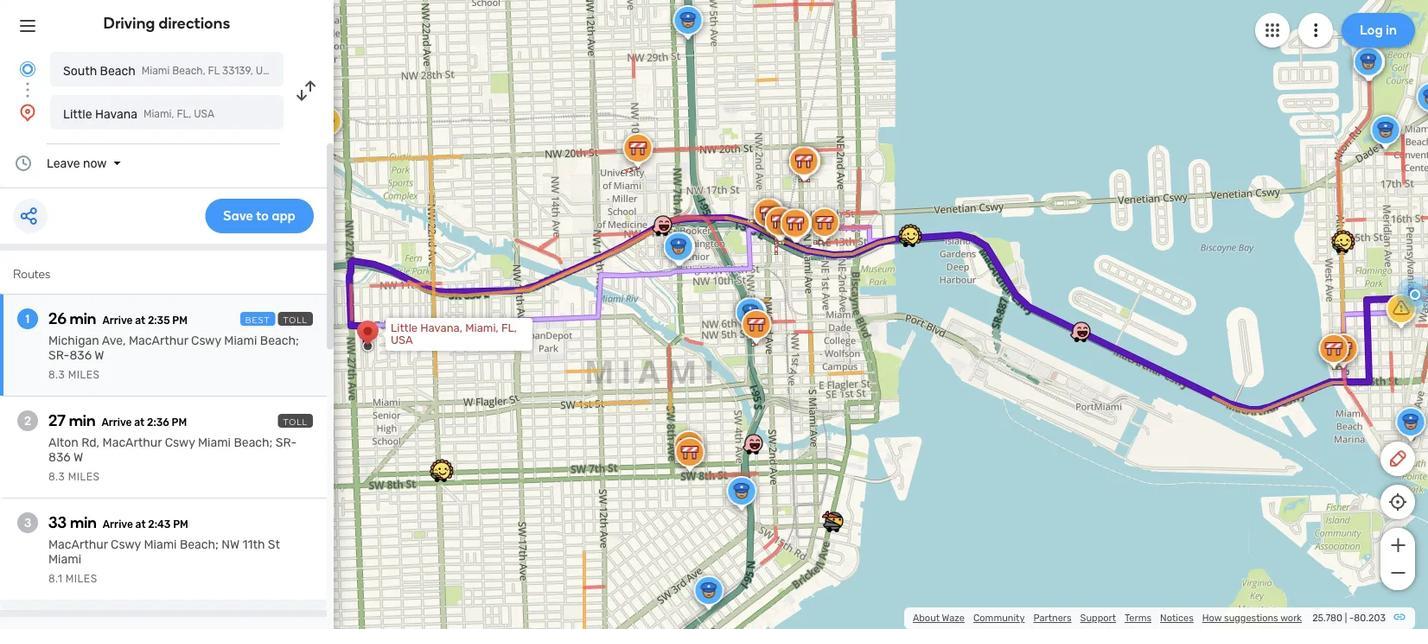 Task type: locate. For each thing, give the bounding box(es) containing it.
cswy for 27 min
[[165, 436, 195, 450]]

arrive for 27 min
[[102, 417, 132, 429]]

st
[[268, 538, 280, 552]]

beach; for 27 min
[[234, 436, 273, 450]]

driving directions
[[103, 14, 230, 32]]

alton
[[48, 436, 79, 450]]

arrive inside the 26 min arrive at 2:35 pm
[[102, 315, 133, 327]]

2 horizontal spatial usa
[[391, 334, 413, 347]]

at for 27 min
[[134, 417, 145, 429]]

little
[[63, 107, 92, 121], [391, 322, 418, 335]]

836 for 27
[[48, 451, 71, 465]]

macarthur for 27 min
[[103, 436, 162, 450]]

0 horizontal spatial sr-
[[48, 349, 70, 363]]

at for 33 min
[[135, 519, 146, 531]]

sr- for 26 min
[[48, 349, 70, 363]]

w
[[95, 349, 104, 363], [73, 451, 83, 465]]

little inside little havana, miami, fl, usa
[[391, 322, 418, 335]]

miami inside michigan ave, macarthur cswy miami beach; sr-836 w 8.3 miles
[[224, 334, 257, 348]]

miles inside alton rd, macarthur cswy miami beach; sr- 836 w 8.3 miles
[[68, 471, 100, 483]]

2 vertical spatial beach;
[[180, 538, 219, 552]]

fl, inside little havana miami, fl, usa
[[177, 108, 191, 120]]

1 horizontal spatial sr-
[[276, 436, 297, 450]]

usa
[[256, 65, 276, 77], [194, 108, 214, 120], [391, 334, 413, 347]]

0 vertical spatial min
[[70, 310, 96, 328]]

suggestions
[[1225, 613, 1279, 624]]

beach;
[[260, 334, 299, 348], [234, 436, 273, 450], [180, 538, 219, 552]]

fl
[[208, 65, 220, 77]]

driving
[[103, 14, 155, 32]]

miami, right the havana
[[143, 108, 174, 120]]

toll
[[283, 315, 308, 325], [283, 417, 308, 427]]

fl, for havana
[[177, 108, 191, 120]]

miami, inside little havana miami, fl, usa
[[143, 108, 174, 120]]

8.3 down michigan
[[48, 369, 65, 381]]

1 vertical spatial pm
[[172, 417, 187, 429]]

836 down alton at the bottom left of the page
[[48, 451, 71, 465]]

macarthur inside michigan ave, macarthur cswy miami beach; sr-836 w 8.3 miles
[[129, 334, 188, 348]]

fl, down beach,
[[177, 108, 191, 120]]

macarthur down 2:35
[[129, 334, 188, 348]]

33
[[48, 514, 67, 532]]

how suggestions work link
[[1203, 613, 1303, 624]]

3
[[24, 516, 31, 531]]

arrive up ave, in the left bottom of the page
[[102, 315, 133, 327]]

0 vertical spatial pm
[[172, 315, 188, 327]]

havana,
[[421, 322, 463, 335]]

8.3 inside michigan ave, macarthur cswy miami beach; sr-836 w 8.3 miles
[[48, 369, 65, 381]]

pm right 2:35
[[172, 315, 188, 327]]

terms link
[[1125, 613, 1152, 624]]

at left 2:36
[[134, 417, 145, 429]]

pm for 27 min
[[172, 417, 187, 429]]

at inside 33 min arrive at 2:43 pm
[[135, 519, 146, 531]]

836 for 26
[[70, 349, 92, 363]]

pm inside 27 min arrive at 2:36 pm
[[172, 417, 187, 429]]

usa left havana, at the left of the page
[[391, 334, 413, 347]]

33139,
[[222, 65, 253, 77]]

cswy inside macarthur cswy miami beach; nw 11th st miami 8.1 miles
[[111, 538, 141, 552]]

miles for 26 min
[[68, 369, 100, 381]]

miles right 8.1 on the left bottom
[[66, 573, 97, 586]]

usa right 33139,
[[256, 65, 276, 77]]

0 horizontal spatial fl,
[[177, 108, 191, 120]]

usa for havana,
[[391, 334, 413, 347]]

beach; for 26 min
[[260, 334, 299, 348]]

macarthur
[[129, 334, 188, 348], [103, 436, 162, 450], [48, 538, 108, 552]]

0 vertical spatial at
[[135, 315, 145, 327]]

0 vertical spatial toll
[[283, 315, 308, 325]]

2 vertical spatial pm
[[173, 519, 188, 531]]

cswy for 26 min
[[191, 334, 221, 348]]

little left havana, at the left of the page
[[391, 322, 418, 335]]

beach
[[100, 64, 136, 78]]

2
[[24, 414, 31, 429]]

1 vertical spatial sr-
[[276, 436, 297, 450]]

pm inside 33 min arrive at 2:43 pm
[[173, 519, 188, 531]]

836 inside alton rd, macarthur cswy miami beach; sr- 836 w 8.3 miles
[[48, 451, 71, 465]]

2 vertical spatial miles
[[66, 573, 97, 586]]

26
[[48, 310, 66, 328]]

arrive left 2:36
[[102, 417, 132, 429]]

836 inside michigan ave, macarthur cswy miami beach; sr-836 w 8.3 miles
[[70, 349, 92, 363]]

2:43
[[148, 519, 171, 531]]

macarthur inside alton rd, macarthur cswy miami beach; sr- 836 w 8.3 miles
[[103, 436, 162, 450]]

work
[[1281, 613, 1303, 624]]

macarthur down 27 min arrive at 2:36 pm
[[103, 436, 162, 450]]

0 horizontal spatial usa
[[194, 108, 214, 120]]

min right 33
[[70, 514, 97, 532]]

pm
[[172, 315, 188, 327], [172, 417, 187, 429], [173, 519, 188, 531]]

1 horizontal spatial usa
[[256, 65, 276, 77]]

1 vertical spatial min
[[69, 412, 96, 430]]

cswy inside michigan ave, macarthur cswy miami beach; sr-836 w 8.3 miles
[[191, 334, 221, 348]]

2 vertical spatial min
[[70, 514, 97, 532]]

33 min arrive at 2:43 pm
[[48, 514, 188, 532]]

sr-
[[48, 349, 70, 363], [276, 436, 297, 450]]

current location image
[[17, 59, 38, 80]]

1 vertical spatial 836
[[48, 451, 71, 465]]

w down ave, in the left bottom of the page
[[95, 349, 104, 363]]

miles inside michigan ave, macarthur cswy miami beach; sr-836 w 8.3 miles
[[68, 369, 100, 381]]

8.3
[[48, 369, 65, 381], [48, 471, 65, 483]]

0 vertical spatial miami,
[[143, 108, 174, 120]]

usa inside little havana miami, fl, usa
[[194, 108, 214, 120]]

at left 2:43
[[135, 519, 146, 531]]

1 toll from the top
[[283, 315, 308, 325]]

1 vertical spatial miles
[[68, 471, 100, 483]]

macarthur cswy miami beach; nw 11th st miami 8.1 miles
[[48, 538, 280, 586]]

zoom out image
[[1388, 563, 1409, 584]]

1 vertical spatial macarthur
[[103, 436, 162, 450]]

best
[[245, 315, 270, 325]]

0 vertical spatial cswy
[[191, 334, 221, 348]]

0 vertical spatial usa
[[256, 65, 276, 77]]

25.780 | -80.203
[[1313, 613, 1386, 624]]

8.3 inside alton rd, macarthur cswy miami beach; sr- 836 w 8.3 miles
[[48, 471, 65, 483]]

miles for 27 min
[[68, 471, 100, 483]]

sr- inside alton rd, macarthur cswy miami beach; sr- 836 w 8.3 miles
[[276, 436, 297, 450]]

2 vertical spatial macarthur
[[48, 538, 108, 552]]

1 vertical spatial at
[[134, 417, 145, 429]]

at for 26 min
[[135, 315, 145, 327]]

w down rd, in the left of the page
[[73, 451, 83, 465]]

0 vertical spatial little
[[63, 107, 92, 121]]

w for 27 min
[[73, 451, 83, 465]]

1 vertical spatial cswy
[[165, 436, 195, 450]]

min up rd, in the left of the page
[[69, 412, 96, 430]]

1 vertical spatial miami,
[[465, 322, 499, 335]]

2 vertical spatial usa
[[391, 334, 413, 347]]

at left 2:35
[[135, 315, 145, 327]]

location image
[[17, 102, 38, 123]]

beach,
[[172, 65, 206, 77]]

usa down fl at the top of page
[[194, 108, 214, 120]]

pm for 26 min
[[172, 315, 188, 327]]

2 vertical spatial cswy
[[111, 538, 141, 552]]

0 vertical spatial 8.3
[[48, 369, 65, 381]]

8.3 down alton at the bottom left of the page
[[48, 471, 65, 483]]

1 horizontal spatial little
[[391, 322, 418, 335]]

min up michigan
[[70, 310, 96, 328]]

w inside michigan ave, macarthur cswy miami beach; sr-836 w 8.3 miles
[[95, 349, 104, 363]]

macarthur down 33
[[48, 538, 108, 552]]

miami
[[142, 65, 170, 77], [224, 334, 257, 348], [198, 436, 231, 450], [144, 538, 177, 552], [48, 553, 81, 567]]

miami,
[[143, 108, 174, 120], [465, 322, 499, 335]]

arrive left 2:43
[[103, 519, 133, 531]]

south
[[63, 64, 97, 78]]

w inside alton rd, macarthur cswy miami beach; sr- 836 w 8.3 miles
[[73, 451, 83, 465]]

fl, right havana, at the left of the page
[[502, 322, 517, 335]]

at inside the 26 min arrive at 2:35 pm
[[135, 315, 145, 327]]

2 vertical spatial arrive
[[103, 519, 133, 531]]

fl, inside little havana, miami, fl, usa
[[502, 322, 517, 335]]

26 min arrive at 2:35 pm
[[48, 310, 188, 328]]

min for 33 min
[[70, 514, 97, 532]]

link image
[[1393, 611, 1407, 624]]

27
[[48, 412, 66, 430]]

arrive
[[102, 315, 133, 327], [102, 417, 132, 429], [103, 519, 133, 531]]

little havana miami, fl, usa
[[63, 107, 214, 121]]

1 horizontal spatial fl,
[[502, 322, 517, 335]]

1 vertical spatial beach;
[[234, 436, 273, 450]]

pm inside the 26 min arrive at 2:35 pm
[[172, 315, 188, 327]]

1 horizontal spatial miami,
[[465, 322, 499, 335]]

1 vertical spatial 8.3
[[48, 471, 65, 483]]

community link
[[974, 613, 1025, 624]]

1 vertical spatial usa
[[194, 108, 214, 120]]

cswy inside alton rd, macarthur cswy miami beach; sr- 836 w 8.3 miles
[[165, 436, 195, 450]]

notices
[[1161, 613, 1194, 624]]

836
[[70, 349, 92, 363], [48, 451, 71, 465]]

-
[[1350, 613, 1355, 624]]

pm right 2:43
[[173, 519, 188, 531]]

pencil image
[[1388, 449, 1409, 470]]

1 horizontal spatial w
[[95, 349, 104, 363]]

fl,
[[177, 108, 191, 120], [502, 322, 517, 335]]

usa inside little havana, miami, fl, usa
[[391, 334, 413, 347]]

1 vertical spatial toll
[[283, 417, 308, 427]]

sr- for 27 min
[[276, 436, 297, 450]]

arrive inside 27 min arrive at 2:36 pm
[[102, 417, 132, 429]]

miami, for havana,
[[465, 322, 499, 335]]

8.1
[[48, 573, 63, 586]]

2 vertical spatial at
[[135, 519, 146, 531]]

2 8.3 from the top
[[48, 471, 65, 483]]

0 vertical spatial beach;
[[260, 334, 299, 348]]

min
[[70, 310, 96, 328], [69, 412, 96, 430], [70, 514, 97, 532]]

0 horizontal spatial little
[[63, 107, 92, 121]]

1 vertical spatial arrive
[[102, 417, 132, 429]]

miami, inside little havana, miami, fl, usa
[[465, 322, 499, 335]]

0 vertical spatial macarthur
[[129, 334, 188, 348]]

sr- inside michigan ave, macarthur cswy miami beach; sr-836 w 8.3 miles
[[48, 349, 70, 363]]

1 vertical spatial w
[[73, 451, 83, 465]]

0 vertical spatial miles
[[68, 369, 100, 381]]

0 horizontal spatial w
[[73, 451, 83, 465]]

1 vertical spatial little
[[391, 322, 418, 335]]

ave,
[[102, 334, 126, 348]]

beach; inside michigan ave, macarthur cswy miami beach; sr-836 w 8.3 miles
[[260, 334, 299, 348]]

cswy
[[191, 334, 221, 348], [165, 436, 195, 450], [111, 538, 141, 552]]

1 8.3 from the top
[[48, 369, 65, 381]]

miles
[[68, 369, 100, 381], [68, 471, 100, 483], [66, 573, 97, 586]]

pm for 33 min
[[173, 519, 188, 531]]

0 vertical spatial 836
[[70, 349, 92, 363]]

1 vertical spatial fl,
[[502, 322, 517, 335]]

0 vertical spatial w
[[95, 349, 104, 363]]

macarthur for 26 min
[[129, 334, 188, 348]]

0 horizontal spatial miami,
[[143, 108, 174, 120]]

miles down michigan
[[68, 369, 100, 381]]

|
[[1346, 613, 1348, 624]]

0 vertical spatial arrive
[[102, 315, 133, 327]]

min for 26 min
[[70, 310, 96, 328]]

arrive for 33 min
[[103, 519, 133, 531]]

0 vertical spatial sr-
[[48, 349, 70, 363]]

miles down rd, in the left of the page
[[68, 471, 100, 483]]

pm right 2:36
[[172, 417, 187, 429]]

about waze community partners support terms notices how suggestions work
[[913, 613, 1303, 624]]

arrive inside 33 min arrive at 2:43 pm
[[103, 519, 133, 531]]

south beach miami beach, fl 33139, usa
[[63, 64, 276, 78]]

at
[[135, 315, 145, 327], [134, 417, 145, 429], [135, 519, 146, 531]]

little left the havana
[[63, 107, 92, 121]]

at inside 27 min arrive at 2:36 pm
[[134, 417, 145, 429]]

beach; inside alton rd, macarthur cswy miami beach; sr- 836 w 8.3 miles
[[234, 436, 273, 450]]

0 vertical spatial fl,
[[177, 108, 191, 120]]

miami, right havana, at the left of the page
[[465, 322, 499, 335]]

836 down michigan
[[70, 349, 92, 363]]



Task type: describe. For each thing, give the bounding box(es) containing it.
miles inside macarthur cswy miami beach; nw 11th st miami 8.1 miles
[[66, 573, 97, 586]]

macarthur inside macarthur cswy miami beach; nw 11th st miami 8.1 miles
[[48, 538, 108, 552]]

little for havana,
[[391, 322, 418, 335]]

min for 27 min
[[69, 412, 96, 430]]

arrive for 26 min
[[102, 315, 133, 327]]

community
[[974, 613, 1025, 624]]

havana
[[95, 107, 137, 121]]

waze
[[942, 613, 965, 624]]

little for havana
[[63, 107, 92, 121]]

zoom in image
[[1388, 535, 1409, 556]]

8.3 for 26 min
[[48, 369, 65, 381]]

nw
[[222, 538, 240, 552]]

how
[[1203, 613, 1222, 624]]

little havana, miami, fl, usa
[[391, 322, 517, 347]]

11th
[[243, 538, 265, 552]]

1
[[26, 312, 30, 327]]

now
[[83, 156, 107, 170]]

8.3 for 27 min
[[48, 471, 65, 483]]

80.203
[[1355, 613, 1386, 624]]

2:35
[[148, 315, 170, 327]]

usa inside south beach miami beach, fl 33139, usa
[[256, 65, 276, 77]]

27 min arrive at 2:36 pm
[[48, 412, 187, 430]]

partners
[[1034, 613, 1072, 624]]

support
[[1081, 613, 1117, 624]]

usa for havana
[[194, 108, 214, 120]]

clock image
[[13, 153, 34, 174]]

notices link
[[1161, 613, 1194, 624]]

directions
[[159, 14, 230, 32]]

w for 26 min
[[95, 349, 104, 363]]

support link
[[1081, 613, 1117, 624]]

routes
[[13, 267, 50, 282]]

about waze link
[[913, 613, 965, 624]]

leave
[[47, 156, 80, 170]]

2:36
[[147, 417, 169, 429]]

about
[[913, 613, 940, 624]]

miami inside alton rd, macarthur cswy miami beach; sr- 836 w 8.3 miles
[[198, 436, 231, 450]]

rd,
[[81, 436, 100, 450]]

terms
[[1125, 613, 1152, 624]]

25.780
[[1313, 613, 1343, 624]]

miami inside south beach miami beach, fl 33139, usa
[[142, 65, 170, 77]]

alton rd, macarthur cswy miami beach; sr- 836 w 8.3 miles
[[48, 436, 297, 483]]

beach; inside macarthur cswy miami beach; nw 11th st miami 8.1 miles
[[180, 538, 219, 552]]

miami, for havana
[[143, 108, 174, 120]]

michigan ave, macarthur cswy miami beach; sr-836 w 8.3 miles
[[48, 334, 299, 381]]

partners link
[[1034, 613, 1072, 624]]

leave now
[[47, 156, 107, 170]]

michigan
[[48, 334, 99, 348]]

fl, for havana,
[[502, 322, 517, 335]]

2 toll from the top
[[283, 417, 308, 427]]



Task type: vqa. For each thing, say whether or not it's contained in the screenshot.
SF in Chinatown, Sf Opening Hours
no



